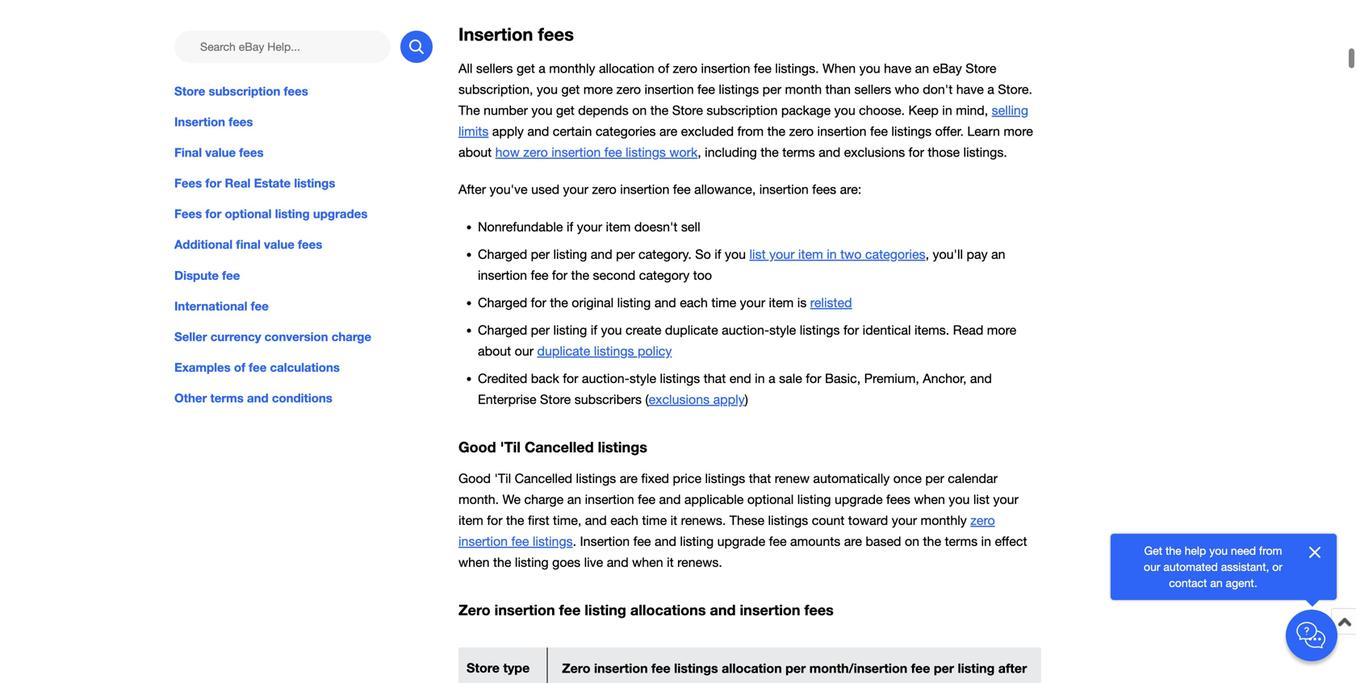 Task type: vqa. For each thing, say whether or not it's contained in the screenshot.
BOXES
no



Task type: locate. For each thing, give the bounding box(es) containing it.
0 vertical spatial charged
[[478, 247, 527, 262]]

1 vertical spatial charge
[[524, 493, 564, 507]]

'til for good 'til cancelled listings
[[500, 439, 521, 456]]

2 horizontal spatial insertion
[[580, 535, 630, 550]]

renews. down zero insertion fee listings
[[678, 556, 723, 571]]

zero for zero insertion fee listing allocations and insertion fees
[[459, 602, 491, 620]]

get up certain in the top of the page
[[556, 103, 575, 118]]

0 vertical spatial subscription
[[209, 84, 281, 99]]

fee inside zero insertion fee listings
[[512, 535, 529, 550]]

'til inside good 'til cancelled listings are fixed price listings that renew automatically once per calendar month. we charge an insertion fee and applicable optional listing upgrade fees when you list your item for the first time, and each time it renews. these listings count toward your monthly
[[495, 471, 511, 486]]

auction- up subscribers
[[582, 371, 630, 386]]

1 vertical spatial each
[[611, 514, 639, 529]]

get up depends
[[562, 82, 580, 97]]

are inside good 'til cancelled listings are fixed price listings that renew automatically once per calendar month. we charge an insertion fee and applicable optional listing upgrade fees when you list your item for the first time, and each time it renews. these listings count toward your monthly
[[620, 471, 638, 486]]

0 vertical spatial optional
[[225, 207, 272, 221]]

per inside 'charged per listing if you create duplicate auction-style listings for identical items. read more about our'
[[531, 323, 550, 338]]

1 horizontal spatial have
[[957, 82, 984, 97]]

get the help you need from our automated assistant, or contact an agent. tooltip
[[1137, 543, 1290, 592]]

item left the "doesn't"
[[606, 219, 631, 234]]

about inside apply and certain categories are excluded from the zero insertion fee listings offer. learn more about
[[459, 145, 492, 160]]

charge right conversion
[[332, 330, 372, 344]]

allocation inside the /insertion fee per listing after allocation
[[765, 682, 825, 684]]

0 vertical spatial allocation
[[599, 61, 655, 76]]

upgrades
[[313, 207, 368, 221]]

zero up store type
[[459, 602, 491, 620]]

if up duplicate listings policy
[[591, 323, 598, 338]]

more inside 'charged per listing if you create duplicate auction-style listings for identical items. read more about our'
[[987, 323, 1017, 338]]

good 'til cancelled listings are fixed price listings that renew automatically once per calendar month. we charge an insertion fee and applicable optional listing upgrade fees when you list your item for the first time, and each time it renews. these listings count toward your monthly
[[459, 471, 1019, 529]]

1 vertical spatial subscription
[[707, 103, 778, 118]]

sellers
[[476, 61, 513, 76], [855, 82, 892, 97]]

fees down final
[[174, 176, 202, 191]]

0 vertical spatial that
[[704, 371, 726, 386]]

in left effect
[[982, 535, 992, 550]]

are
[[660, 124, 678, 139], [620, 471, 638, 486], [844, 535, 862, 550]]

subscription up apply and certain categories are excluded from the zero insertion fee listings offer. learn more about
[[707, 103, 778, 118]]

0 horizontal spatial zero
[[459, 602, 491, 620]]

2 vertical spatial insertion
[[580, 535, 630, 550]]

listings inside zero insertion fee listings
[[533, 535, 573, 550]]

item inside good 'til cancelled listings are fixed price listings that renew automatically once per calendar month. we charge an insertion fee and applicable optional listing upgrade fees when you list your item for the first time, and each time it renews. these listings count toward your monthly
[[459, 514, 484, 529]]

more
[[584, 82, 613, 97], [1004, 124, 1034, 139], [987, 323, 1017, 338]]

listings up 'amounts'
[[768, 514, 809, 529]]

cancelled inside good 'til cancelled listings are fixed price listings that renew automatically once per calendar month. we charge an insertion fee and applicable optional listing upgrade fees when you list your item for the first time, and each time it renews. these listings count toward your monthly
[[515, 471, 573, 486]]

final value fees
[[174, 145, 264, 160]]

1 horizontal spatial if
[[591, 323, 598, 338]]

the inside get the help you need from our automated assistant, or contact an agent.
[[1166, 545, 1182, 558]]

0 horizontal spatial monthly
[[549, 61, 596, 76]]

when down once
[[914, 493, 946, 507]]

allocation for all sellers get a monthly allocation of zero insertion fee listings. when you have an ebay store subscription, you get more zero insertion fee listings per month than sellers who don't have a store. the number you get depends on the store subscription package you choose. keep in mind,
[[599, 61, 655, 76]]

1 horizontal spatial subscription
[[707, 103, 778, 118]]

policy
[[638, 344, 672, 359]]

in right end
[[755, 371, 765, 386]]

sellers up subscription,
[[476, 61, 513, 76]]

an up time,
[[567, 493, 582, 507]]

other terms and conditions
[[174, 391, 333, 406]]

that
[[704, 371, 726, 386], [749, 471, 771, 486]]

have up mind,
[[957, 82, 984, 97]]

an left ebay
[[915, 61, 930, 76]]

when
[[823, 61, 856, 76]]

0 vertical spatial auction-
[[722, 323, 770, 338]]

zero insertion fee listings link
[[459, 514, 995, 550]]

more inside apply and certain categories are excluded from the zero insertion fee listings offer. learn more about
[[1004, 124, 1034, 139]]

are inside apply and certain categories are excluded from the zero insertion fee listings offer. learn more about
[[660, 124, 678, 139]]

0 horizontal spatial each
[[611, 514, 639, 529]]

2 horizontal spatial are
[[844, 535, 862, 550]]

it inside . insertion fee and listing upgrade fee amounts are based on the terms in effect when the listing goes live and when it renews.
[[667, 556, 674, 571]]

1 vertical spatial insertion fees
[[174, 115, 253, 129]]

2 horizontal spatial a
[[988, 82, 995, 97]]

0 horizontal spatial our
[[515, 344, 534, 359]]

or
[[1273, 561, 1283, 574]]

zero
[[673, 61, 698, 76], [617, 82, 641, 97], [789, 124, 814, 139], [524, 145, 548, 160], [592, 182, 617, 197], [971, 514, 995, 529]]

fees for optional listing upgrades
[[174, 207, 368, 221]]

0 vertical spatial terms
[[783, 145, 815, 160]]

you down calendar
[[949, 493, 970, 507]]

item down month.
[[459, 514, 484, 529]]

list down calendar
[[974, 493, 990, 507]]

,
[[698, 145, 702, 160], [926, 247, 929, 262]]

month inside all sellers get a monthly allocation of zero insertion fee listings. when you have an ebay store subscription, you get more zero insertion fee listings per month than sellers who don't have a store. the number you get depends on the store subscription package you choose. keep in mind,
[[785, 82, 822, 97]]

listings inside 'charged per listing if you create duplicate auction-style listings for identical items. read more about our'
[[800, 323, 840, 338]]

zero inside zero insertion fee listings
[[971, 514, 995, 529]]

1 vertical spatial list
[[974, 493, 990, 507]]

2 horizontal spatial terms
[[945, 535, 978, 550]]

0 horizontal spatial style
[[630, 371, 657, 386]]

0 vertical spatial of
[[658, 61, 669, 76]]

enterprise
[[478, 392, 537, 407]]

upgrade inside good 'til cancelled listings are fixed price listings that renew automatically once per calendar month. we charge an insertion fee and applicable optional listing upgrade fees when you list your item for the first time, and each time it renews. these listings count toward your monthly
[[835, 493, 883, 507]]

store.
[[998, 82, 1033, 97]]

you right help at the bottom right of page
[[1210, 545, 1228, 558]]

'til down enterprise
[[500, 439, 521, 456]]

1 vertical spatial on
[[905, 535, 920, 550]]

0 vertical spatial listings.
[[775, 61, 819, 76]]

1 vertical spatial more
[[1004, 124, 1034, 139]]

1 horizontal spatial zero
[[562, 661, 591, 676]]

insertion down month.
[[459, 535, 508, 550]]

listings.
[[775, 61, 819, 76], [964, 145, 1008, 160]]

0 vertical spatial fees
[[174, 176, 202, 191]]

you inside 'charged per listing if you create duplicate auction-style listings for identical items. read more about our'
[[601, 323, 622, 338]]

from inside apply and certain categories are excluded from the zero insertion fee listings offer. learn more about
[[738, 124, 764, 139]]

2 vertical spatial more
[[987, 323, 1017, 338]]

listing inside good 'til cancelled listings are fixed price listings that renew automatically once per calendar month. we charge an insertion fee and applicable optional listing upgrade fees when you list your item for the first time, and each time it renews. these listings count toward your monthly
[[798, 493, 831, 507]]

0 vertical spatial more
[[584, 82, 613, 97]]

2 good from the top
[[459, 471, 491, 486]]

listing down fees for real estate listings link
[[275, 207, 310, 221]]

about inside 'charged per listing if you create duplicate auction-style listings for identical items. read more about our'
[[478, 344, 511, 359]]

month
[[785, 82, 822, 97], [810, 661, 849, 676]]

0 vertical spatial a
[[539, 61, 546, 76]]

subscription,
[[459, 82, 533, 97]]

it up allocations
[[667, 556, 674, 571]]

charged for the original listing and each time your item is relisted
[[478, 295, 852, 310]]

listings down relisted
[[800, 323, 840, 338]]

insertion inside ", you'll pay an insertion fee for the second category too"
[[478, 268, 527, 283]]

terms right other
[[210, 391, 244, 406]]

fees
[[538, 23, 574, 45], [284, 84, 308, 99], [229, 115, 253, 129], [239, 145, 264, 160], [813, 182, 837, 197], [298, 238, 322, 252], [887, 493, 911, 507], [805, 602, 834, 620]]

insertion up all at the left top of the page
[[459, 23, 533, 45]]

charged inside 'charged per listing if you create duplicate auction-style listings for identical items. read more about our'
[[478, 323, 527, 338]]

fee inside the /insertion fee per listing after allocation
[[911, 661, 931, 676]]

insertion down package
[[818, 124, 867, 139]]

our up back
[[515, 344, 534, 359]]

end
[[730, 371, 752, 386]]

0 horizontal spatial on
[[632, 103, 647, 118]]

package
[[782, 103, 831, 118]]

0 vertical spatial sellers
[[476, 61, 513, 76]]

cancelled down subscribers
[[525, 439, 594, 456]]

style up (
[[630, 371, 657, 386]]

in up 'offer.'
[[943, 103, 953, 118]]

0 vertical spatial duplicate
[[665, 323, 718, 338]]

time,
[[553, 514, 582, 529]]

create
[[626, 323, 662, 338]]

1 horizontal spatial categories
[[866, 247, 926, 262]]

in inside 'credited back for auction-style listings that end in a sale for basic, premium, anchor, and enterprise store subscribers ('
[[755, 371, 765, 386]]

3 charged from the top
[[478, 323, 527, 338]]

listing down nonrefundable if your item doesn't sell
[[554, 247, 587, 262]]

1 horizontal spatial upgrade
[[835, 493, 883, 507]]

1 vertical spatial time
[[642, 514, 667, 529]]

auction-
[[722, 323, 770, 338], [582, 371, 630, 386]]

listings down keep
[[892, 124, 932, 139]]

1 horizontal spatial apply
[[714, 392, 745, 407]]

0 vertical spatial on
[[632, 103, 647, 118]]

charged for charged per listing and per category. so if you list your item in two categories
[[478, 247, 527, 262]]

subscription inside all sellers get a monthly allocation of zero insertion fee listings. when you have an ebay store subscription, you get more zero insertion fee listings per month than sellers who don't have a store. the number you get depends on the store subscription package you choose. keep in mind,
[[707, 103, 778, 118]]

'til
[[500, 439, 521, 456], [495, 471, 511, 486]]

listings left work
[[626, 145, 666, 160]]

that inside 'credited back for auction-style listings that end in a sale for basic, premium, anchor, and enterprise store subscribers ('
[[704, 371, 726, 386]]

0 vertical spatial it
[[671, 514, 678, 529]]

time down the too
[[712, 295, 737, 310]]

0 vertical spatial exclusions
[[844, 145, 905, 160]]

final
[[174, 145, 202, 160]]

on inside all sellers get a monthly allocation of zero insertion fee listings. when you have an ebay store subscription, you get more zero insertion fee listings per month than sellers who don't have a store. the number you get depends on the store subscription package you choose. keep in mind,
[[632, 103, 647, 118]]

examples
[[174, 360, 231, 375]]

goes
[[552, 556, 581, 571]]

have up who
[[884, 61, 912, 76]]

ebay
[[933, 61, 962, 76]]

premium,
[[865, 371, 920, 386]]

zero for zero insertion fee listings allocation per month
[[562, 661, 591, 676]]

you up duplicate listings policy link
[[601, 323, 622, 338]]

you right so
[[725, 247, 746, 262]]

1 vertical spatial of
[[234, 360, 245, 375]]

0 vertical spatial month
[[785, 82, 822, 97]]

1 horizontal spatial insertion fees
[[459, 23, 574, 45]]

in inside all sellers get a monthly allocation of zero insertion fee listings. when you have an ebay store subscription, you get more zero insertion fee listings per month than sellers who don't have a store. the number you get depends on the store subscription package you choose. keep in mind,
[[943, 103, 953, 118]]

more up depends
[[584, 82, 613, 97]]

need
[[1231, 545, 1257, 558]]

duplicate listings policy link
[[537, 344, 672, 359]]

an inside get the help you need from our automated assistant, or contact an agent.
[[1211, 577, 1223, 590]]

don't
[[923, 82, 953, 97]]

subscription down search ebay help... text field
[[209, 84, 281, 99]]

mind,
[[956, 103, 989, 118]]

listings
[[719, 82, 759, 97], [892, 124, 932, 139], [626, 145, 666, 160], [294, 176, 335, 191], [800, 323, 840, 338], [594, 344, 634, 359], [660, 371, 700, 386], [598, 439, 648, 456], [576, 471, 616, 486], [705, 471, 746, 486], [768, 514, 809, 529], [533, 535, 573, 550], [674, 661, 718, 676]]

more inside all sellers get a monthly allocation of zero insertion fee listings. when you have an ebay store subscription, you get more zero insertion fee listings per month than sellers who don't have a store. the number you get depends on the store subscription package you choose. keep in mind,
[[584, 82, 613, 97]]

per
[[763, 82, 782, 97], [531, 247, 550, 262], [616, 247, 635, 262], [531, 323, 550, 338], [926, 471, 945, 486], [786, 661, 806, 676], [934, 661, 955, 676]]

listings. left when at the top right
[[775, 61, 819, 76]]

good inside good 'til cancelled listings are fixed price listings that renew automatically once per calendar month. we charge an insertion fee and applicable optional listing upgrade fees when you list your item for the first time, and each time it renews. these listings count toward your monthly
[[459, 471, 491, 486]]

a right all at the left top of the page
[[539, 61, 546, 76]]

monthly up depends
[[549, 61, 596, 76]]

0 vertical spatial cancelled
[[525, 439, 594, 456]]

relisted link
[[811, 295, 852, 310]]

allocations
[[631, 602, 706, 620]]

list
[[750, 247, 766, 262], [974, 493, 990, 507]]

per inside the /insertion fee per listing after allocation
[[934, 661, 955, 676]]

store up the excluded
[[672, 103, 703, 118]]

more for apply and certain categories are excluded from the zero insertion fee listings offer. learn more about
[[1004, 124, 1034, 139]]

0 vertical spatial style
[[770, 323, 796, 338]]

allocation inside all sellers get a monthly allocation of zero insertion fee listings. when you have an ebay store subscription, you get more zero insertion fee listings per month than sellers who don't have a store. the number you get depends on the store subscription package you choose. keep in mind,
[[599, 61, 655, 76]]

back
[[531, 371, 559, 386]]

live
[[584, 556, 603, 571]]

listings down final value fees link
[[294, 176, 335, 191]]

cancelled for good 'til cancelled listings are fixed price listings that renew automatically once per calendar month. we charge an insertion fee and applicable optional listing upgrade fees when you list your item for the first time, and each time it renews. these listings count toward your monthly
[[515, 471, 573, 486]]

1 vertical spatial it
[[667, 556, 674, 571]]

certain
[[553, 124, 592, 139]]

1 horizontal spatial when
[[632, 556, 664, 571]]

)
[[745, 392, 748, 407]]

listings inside all sellers get a monthly allocation of zero insertion fee listings. when you have an ebay store subscription, you get more zero insertion fee listings per month than sellers who don't have a store. the number you get depends on the store subscription package you choose. keep in mind,
[[719, 82, 759, 97]]

two
[[841, 247, 862, 262]]

duplicate up back
[[537, 344, 591, 359]]

you down the than
[[835, 103, 856, 118]]

0 horizontal spatial if
[[567, 219, 574, 234]]

1 good from the top
[[459, 439, 496, 456]]

1 vertical spatial 'til
[[495, 471, 511, 486]]

effect
[[995, 535, 1028, 550]]

fees inside good 'til cancelled listings are fixed price listings that renew automatically once per calendar month. we charge an insertion fee and applicable optional listing upgrade fees when you list your item for the first time, and each time it renews. these listings count toward your monthly
[[887, 493, 911, 507]]

listings up exclusions apply link
[[660, 371, 700, 386]]

you
[[860, 61, 881, 76], [537, 82, 558, 97], [532, 103, 553, 118], [835, 103, 856, 118], [725, 247, 746, 262], [601, 323, 622, 338], [949, 493, 970, 507], [1210, 545, 1228, 558]]

1 vertical spatial fees
[[174, 207, 202, 221]]

final value fees link
[[174, 144, 433, 162]]

2 fees from the top
[[174, 207, 202, 221]]

charged
[[478, 247, 527, 262], [478, 295, 527, 310], [478, 323, 527, 338]]

fees inside 'link'
[[229, 115, 253, 129]]

dispute fee link
[[174, 267, 433, 285]]

cancelled down good 'til cancelled listings
[[515, 471, 573, 486]]

a left sale
[[769, 371, 776, 386]]

zero right how
[[524, 145, 548, 160]]

1 horizontal spatial on
[[905, 535, 920, 550]]

a
[[539, 61, 546, 76], [988, 82, 995, 97], [769, 371, 776, 386]]

Search eBay Help... text field
[[174, 31, 391, 63]]

1 vertical spatial terms
[[210, 391, 244, 406]]

renews.
[[681, 514, 726, 529], [678, 556, 723, 571]]

each right time,
[[611, 514, 639, 529]]

0 vertical spatial renews.
[[681, 514, 726, 529]]

from up how zero insertion fee listings work , including the terms and exclusions for those listings.
[[738, 124, 764, 139]]

0 horizontal spatial have
[[884, 61, 912, 76]]

dispute
[[174, 268, 219, 283]]

of inside all sellers get a monthly allocation of zero insertion fee listings. when you have an ebay store subscription, you get more zero insertion fee listings per month than sellers who don't have a store. the number you get depends on the store subscription package you choose. keep in mind,
[[658, 61, 669, 76]]

2 charged from the top
[[478, 295, 527, 310]]

terms left effect
[[945, 535, 978, 550]]

, inside ", you'll pay an insertion fee for the second category too"
[[926, 247, 929, 262]]

store subscription fees
[[174, 84, 308, 99]]

monthly down calendar
[[921, 514, 967, 529]]

store subscription fees link
[[174, 82, 433, 100]]

1 fees from the top
[[174, 176, 202, 191]]

when up 'zero insertion fee listing allocations and insertion fees'
[[632, 556, 664, 571]]

get
[[517, 61, 535, 76], [562, 82, 580, 97], [556, 103, 575, 118]]

for inside good 'til cancelled listings are fixed price listings that renew automatically once per calendar month. we charge an insertion fee and applicable optional listing upgrade fees when you list your item for the first time, and each time it renews. these listings count toward your monthly
[[487, 514, 503, 529]]

0 vertical spatial charge
[[332, 330, 372, 344]]

read
[[953, 323, 984, 338]]

you right number
[[532, 103, 553, 118]]

get up subscription,
[[517, 61, 535, 76]]

our down get
[[1144, 561, 1161, 574]]

upgrade down these
[[718, 535, 766, 550]]

listings inside 'credited back for auction-style listings that end in a sale for basic, premium, anchor, and enterprise store subscribers ('
[[660, 371, 700, 386]]

including
[[705, 145, 757, 160]]

it inside good 'til cancelled listings are fixed price listings that renew automatically once per calendar month. we charge an insertion fee and applicable optional listing upgrade fees when you list your item for the first time, and each time it renews. these listings count toward your monthly
[[671, 514, 678, 529]]

listings inside apply and certain categories are excluded from the zero insertion fee listings offer. learn more about
[[892, 124, 932, 139]]

insertion fees up subscription,
[[459, 23, 574, 45]]

so
[[695, 247, 711, 262]]

0 horizontal spatial auction-
[[582, 371, 630, 386]]

charged for charged per listing if you create duplicate auction-style listings for identical items. read more about our
[[478, 323, 527, 338]]

are down toward
[[844, 535, 862, 550]]

1 horizontal spatial each
[[680, 295, 708, 310]]

insertion up live
[[580, 535, 630, 550]]

good for good 'til cancelled listings
[[459, 439, 496, 456]]

an inside good 'til cancelled listings are fixed price listings that renew automatically once per calendar month. we charge an insertion fee and applicable optional listing upgrade fees when you list your item for the first time, and each time it renews. these listings count toward your monthly
[[567, 493, 582, 507]]

an left agent.
[[1211, 577, 1223, 590]]

for down month.
[[487, 514, 503, 529]]

style
[[770, 323, 796, 338], [630, 371, 657, 386]]

1 vertical spatial auction-
[[582, 371, 630, 386]]

1 vertical spatial zero
[[562, 661, 591, 676]]

0 vertical spatial monthly
[[549, 61, 596, 76]]

fee inside ", you'll pay an insertion fee for the second category too"
[[531, 268, 549, 283]]

listing up count
[[798, 493, 831, 507]]

dispute fee
[[174, 268, 240, 283]]

about down the limits
[[459, 145, 492, 160]]

an inside all sellers get a monthly allocation of zero insertion fee listings. when you have an ebay store subscription, you get more zero insertion fee listings per month than sellers who don't have a store. the number you get depends on the store subscription package you choose. keep in mind,
[[915, 61, 930, 76]]

exclusions down choose.
[[844, 145, 905, 160]]

charged per listing if you create duplicate auction-style listings for identical items. read more about our
[[478, 323, 1017, 359]]

listing down original
[[554, 323, 587, 338]]

0 vertical spatial from
[[738, 124, 764, 139]]

1 vertical spatial about
[[478, 344, 511, 359]]

nonrefundable
[[478, 219, 563, 234]]

optional down renew
[[748, 493, 794, 507]]

terms
[[783, 145, 815, 160], [210, 391, 244, 406], [945, 535, 978, 550]]

0 vertical spatial about
[[459, 145, 492, 160]]

fees for fees for optional listing upgrades
[[174, 207, 202, 221]]

/insertion
[[849, 661, 908, 676]]

from
[[738, 124, 764, 139], [1260, 545, 1283, 558]]

get
[[1145, 545, 1163, 558]]

listings up goes
[[533, 535, 573, 550]]

2 vertical spatial charged
[[478, 323, 527, 338]]

1 charged from the top
[[478, 247, 527, 262]]

categories down depends
[[596, 124, 656, 139]]

final
[[236, 238, 261, 252]]

the inside good 'til cancelled listings are fixed price listings that renew automatically once per calendar month. we charge an insertion fee and applicable optional listing upgrade fees when you list your item for the first time, and each time it renews. these listings count toward your monthly
[[506, 514, 524, 529]]

in inside . insertion fee and listing upgrade fee amounts are based on the terms in effect when the listing goes live and when it renews.
[[982, 535, 992, 550]]

monthly inside all sellers get a monthly allocation of zero insertion fee listings. when you have an ebay store subscription, you get more zero insertion fee listings per month than sellers who don't have a store. the number you get depends on the store subscription package you choose. keep in mind,
[[549, 61, 596, 76]]

our inside 'charged per listing if you create duplicate auction-style listings for identical items. read more about our'
[[515, 344, 534, 359]]

sellers up choose.
[[855, 82, 892, 97]]

for left original
[[531, 295, 547, 310]]

1 vertical spatial value
[[264, 238, 295, 252]]

it down price
[[671, 514, 678, 529]]

zero
[[459, 602, 491, 620], [562, 661, 591, 676]]

1 vertical spatial good
[[459, 471, 491, 486]]

the inside apply and certain categories are excluded from the zero insertion fee listings offer. learn more about
[[768, 124, 786, 139]]

1 horizontal spatial auction-
[[722, 323, 770, 338]]

item
[[606, 219, 631, 234], [799, 247, 823, 262], [769, 295, 794, 310], [459, 514, 484, 529]]

1 vertical spatial ,
[[926, 247, 929, 262]]

when
[[914, 493, 946, 507], [459, 556, 490, 571], [632, 556, 664, 571]]

0 vertical spatial zero
[[459, 602, 491, 620]]

1 vertical spatial insertion
[[174, 115, 225, 129]]

0 vertical spatial time
[[712, 295, 737, 310]]

1 vertical spatial style
[[630, 371, 657, 386]]

auction- up end
[[722, 323, 770, 338]]

'til up the we in the bottom left of the page
[[495, 471, 511, 486]]

1 horizontal spatial charge
[[524, 493, 564, 507]]

0 horizontal spatial ,
[[698, 145, 702, 160]]

apply and certain categories are excluded from the zero insertion fee listings offer. learn more about
[[459, 124, 1034, 160]]

terms inside . insertion fee and listing upgrade fee amounts are based on the terms in effect when the listing goes live and when it renews.
[[945, 535, 978, 550]]

1 horizontal spatial ,
[[926, 247, 929, 262]]

when down month.
[[459, 556, 490, 571]]

0 horizontal spatial categories
[[596, 124, 656, 139]]

count
[[812, 514, 845, 529]]

the inside all sellers get a monthly allocation of zero insertion fee listings. when you have an ebay store subscription, you get more zero insertion fee listings per month than sellers who don't have a store. the number you get depends on the store subscription package you choose. keep in mind,
[[651, 103, 669, 118]]

1 horizontal spatial are
[[660, 124, 678, 139]]

are left fixed
[[620, 471, 638, 486]]

it
[[671, 514, 678, 529], [667, 556, 674, 571]]

0 horizontal spatial of
[[234, 360, 245, 375]]

1 vertical spatial if
[[715, 247, 722, 262]]

fixed
[[641, 471, 669, 486]]

store inside 'credited back for auction-style listings that end in a sale for basic, premium, anchor, and enterprise store subscribers ('
[[540, 392, 571, 407]]

international fee
[[174, 299, 269, 314]]

are for listings
[[620, 471, 638, 486]]

1 vertical spatial listings.
[[964, 145, 1008, 160]]

are up work
[[660, 124, 678, 139]]

insertion inside apply and certain categories are excluded from the zero insertion fee listings offer. learn more about
[[818, 124, 867, 139]]

in
[[943, 103, 953, 118], [827, 247, 837, 262], [755, 371, 765, 386], [982, 535, 992, 550]]

0 horizontal spatial list
[[750, 247, 766, 262]]

2 vertical spatial are
[[844, 535, 862, 550]]

0 horizontal spatial apply
[[492, 124, 524, 139]]



Task type: describe. For each thing, give the bounding box(es) containing it.
1 vertical spatial exclusions
[[649, 392, 710, 407]]

0 vertical spatial have
[[884, 61, 912, 76]]

learn
[[968, 124, 1000, 139]]

insertion up the excluded
[[645, 82, 694, 97]]

basic,
[[825, 371, 861, 386]]

listing up 'create'
[[617, 295, 651, 310]]

store type
[[467, 661, 530, 676]]

for inside ", you'll pay an insertion fee for the second category too"
[[552, 268, 568, 283]]

zero up the excluded
[[673, 61, 698, 76]]

fee inside apply and certain categories are excluded from the zero insertion fee listings offer. learn more about
[[871, 124, 888, 139]]

time inside good 'til cancelled listings are fixed price listings that renew automatically once per calendar month. we charge an insertion fee and applicable optional listing upgrade fees when you list your item for the first time, and each time it renews. these listings count toward your monthly
[[642, 514, 667, 529]]

fees for optional listing upgrades link
[[174, 205, 433, 223]]

additional
[[174, 238, 233, 252]]

for right back
[[563, 371, 579, 386]]

fee inside the dispute fee link
[[222, 268, 240, 283]]

0 horizontal spatial when
[[459, 556, 490, 571]]

0 vertical spatial get
[[517, 61, 535, 76]]

listing inside the /insertion fee per listing after allocation
[[958, 661, 995, 676]]

insertion inside zero insertion fee listings
[[459, 535, 508, 550]]

1 horizontal spatial time
[[712, 295, 737, 310]]

store left the type on the bottom of the page
[[467, 661, 500, 676]]

and inside 'credited back for auction-style listings that end in a sale for basic, premium, anchor, and enterprise store subscribers ('
[[971, 371, 992, 386]]

zero up depends
[[617, 82, 641, 97]]

estate
[[254, 176, 291, 191]]

your right used
[[563, 182, 589, 197]]

keep
[[909, 103, 939, 118]]

if inside 'charged per listing if you create duplicate auction-style listings for identical items. read more about our'
[[591, 323, 598, 338]]

you inside good 'til cancelled listings are fixed price listings that renew automatically once per calendar month. we charge an insertion fee and applicable optional listing upgrade fees when you list your item for the first time, and each time it renews. these listings count toward your monthly
[[949, 493, 970, 507]]

insertion up the "selling limits"
[[701, 61, 751, 76]]

relisted
[[811, 295, 852, 310]]

for left those
[[909, 145, 925, 160]]

0 horizontal spatial a
[[539, 61, 546, 76]]

0 horizontal spatial charge
[[332, 330, 372, 344]]

how zero insertion fee listings work , including the terms and exclusions for those listings.
[[496, 145, 1008, 160]]

your left two
[[770, 247, 795, 262]]

good for good 'til cancelled listings are fixed price listings that renew automatically once per calendar month. we charge an insertion fee and applicable optional listing upgrade fees when you list your item for the first time, and each time it renews. these listings count toward your monthly
[[459, 471, 491, 486]]

and inside apply and certain categories are excluded from the zero insertion fee listings offer. learn more about
[[528, 124, 549, 139]]

charge inside good 'til cancelled listings are fixed price listings that renew automatically once per calendar month. we charge an insertion fee and applicable optional listing upgrade fees when you list your item for the first time, and each time it renews. these listings count toward your monthly
[[524, 493, 564, 507]]

in left two
[[827, 247, 837, 262]]

seller currency conversion charge link
[[174, 328, 433, 346]]

fees for real estate listings link
[[174, 175, 433, 192]]

conditions
[[272, 391, 333, 406]]

original
[[572, 295, 614, 310]]

exclusions apply link
[[649, 392, 745, 407]]

the
[[459, 103, 480, 118]]

fee inside examples of fee calculations link
[[249, 360, 267, 375]]

auction- inside 'charged per listing if you create duplicate auction-style listings for identical items. read more about our'
[[722, 323, 770, 338]]

all sellers get a monthly allocation of zero insertion fee listings. when you have an ebay store subscription, you get more zero insertion fee listings per month than sellers who don't have a store. the number you get depends on the store subscription package you choose. keep in mind,
[[459, 61, 1033, 118]]

0 vertical spatial ,
[[698, 145, 702, 160]]

listing inside 'charged per listing if you create duplicate auction-style listings for identical items. read more about our'
[[554, 323, 587, 338]]

you inside get the help you need from our automated assistant, or contact an agent.
[[1210, 545, 1228, 558]]

we
[[503, 493, 521, 507]]

'til for good 'til cancelled listings are fixed price listings that renew automatically once per calendar month. we charge an insertion fee and applicable optional listing upgrade fees when you list your item for the first time, and each time it renews. these listings count toward your monthly
[[495, 471, 511, 486]]

are inside . insertion fee and listing upgrade fee amounts are based on the terms in effect when the listing goes live and when it renews.
[[844, 535, 862, 550]]

1 vertical spatial get
[[562, 82, 580, 97]]

seller currency conversion charge
[[174, 330, 372, 344]]

insertion down certain in the top of the page
[[552, 145, 601, 160]]

automated
[[1164, 561, 1218, 574]]

fee inside good 'til cancelled listings are fixed price listings that renew automatically once per calendar month. we charge an insertion fee and applicable optional listing upgrade fees when you list your item for the first time, and each time it renews. these listings count toward your monthly
[[638, 493, 656, 507]]

for left real
[[205, 176, 222, 191]]

used
[[531, 182, 560, 197]]

. insertion fee and listing upgrade fee amounts are based on the terms in effect when the listing goes live and when it renews.
[[459, 535, 1028, 571]]

1 horizontal spatial listings.
[[964, 145, 1008, 160]]

real
[[225, 176, 251, 191]]

calendar
[[948, 471, 998, 486]]

category
[[639, 268, 690, 283]]

selling limits link
[[459, 103, 1029, 139]]

exclusions apply )
[[649, 392, 748, 407]]

style inside 'charged per listing if you create duplicate auction-style listings for identical items. read more about our'
[[770, 323, 796, 338]]

list your item in two categories link
[[750, 247, 926, 262]]

zero insertion fee listings
[[459, 514, 995, 550]]

1 vertical spatial month
[[810, 661, 849, 676]]

for inside 'charged per listing if you create duplicate auction-style listings for identical items. read more about our'
[[844, 323, 859, 338]]

renews. inside . insertion fee and listing upgrade fee amounts are based on the terms in effect when the listing goes live and when it renews.
[[678, 556, 723, 571]]

pay
[[967, 247, 988, 262]]

amounts
[[791, 535, 841, 550]]

about for apply and certain categories are excluded from the zero insertion fee listings offer. learn more about
[[459, 145, 492, 160]]

insertion down how zero insertion fee listings work , including the terms and exclusions for those listings.
[[760, 182, 809, 197]]

automatically
[[814, 471, 890, 486]]

are for categories
[[660, 124, 678, 139]]

per inside all sellers get a monthly allocation of zero insertion fee listings. when you have an ebay store subscription, you get more zero insertion fee listings per month than sellers who don't have a store. the number you get depends on the store subscription package you choose. keep in mind,
[[763, 82, 782, 97]]

duplicate inside 'charged per listing if you create duplicate auction-style listings for identical items. read more about our'
[[665, 323, 718, 338]]

insertion fees link
[[174, 113, 433, 131]]

1 horizontal spatial sellers
[[855, 82, 892, 97]]

duplicate listings policy
[[537, 344, 672, 359]]

0 vertical spatial insertion
[[459, 23, 533, 45]]

1 vertical spatial a
[[988, 82, 995, 97]]

listings. inside all sellers get a monthly allocation of zero insertion fee listings. when you have an ebay store subscription, you get more zero insertion fee listings per month than sellers who don't have a store. the number you get depends on the store subscription package you choose. keep in mind,
[[775, 61, 819, 76]]

fees for fees for real estate listings
[[174, 176, 202, 191]]

more for charged per listing if you create duplicate auction-style listings for identical items. read more about our
[[987, 323, 1017, 338]]

item left is
[[769, 295, 794, 310]]

listings down allocations
[[674, 661, 718, 676]]

credited
[[478, 371, 528, 386]]

too
[[693, 268, 712, 283]]

first
[[528, 514, 550, 529]]

1 vertical spatial have
[[957, 82, 984, 97]]

get the help you need from our automated assistant, or contact an agent.
[[1144, 545, 1283, 590]]

0 horizontal spatial optional
[[225, 207, 272, 221]]

categories inside apply and certain categories are excluded from the zero insertion fee listings offer. learn more about
[[596, 124, 656, 139]]

you've
[[490, 182, 528, 197]]

a inside 'credited back for auction-style listings that end in a sale for basic, premium, anchor, and enterprise store subscribers ('
[[769, 371, 776, 386]]

selling
[[992, 103, 1029, 118]]

for up additional
[[205, 207, 222, 221]]

you right when at the top right
[[860, 61, 881, 76]]

0 vertical spatial if
[[567, 219, 574, 234]]

are:
[[840, 182, 862, 197]]

limits
[[459, 124, 489, 139]]

0 horizontal spatial terms
[[210, 391, 244, 406]]

listings up time,
[[576, 471, 616, 486]]

listings up the "applicable"
[[705, 471, 746, 486]]

optional inside good 'til cancelled listings are fixed price listings that renew automatically once per calendar month. we charge an insertion fee and applicable optional listing upgrade fees when you list your item for the first time, and each time it renews. these listings count toward your monthly
[[748, 493, 794, 507]]

agent.
[[1226, 577, 1258, 590]]

second
[[593, 268, 636, 283]]

auction- inside 'credited back for auction-style listings that end in a sale for basic, premium, anchor, and enterprise store subscribers ('
[[582, 371, 630, 386]]

subscription inside store subscription fees link
[[209, 84, 281, 99]]

insertion fees inside 'link'
[[174, 115, 253, 129]]

for right sale
[[806, 371, 822, 386]]

insertion up the "doesn't"
[[620, 182, 670, 197]]

renews. inside good 'til cancelled listings are fixed price listings that renew automatically once per calendar month. we charge an insertion fee and applicable optional listing upgrade fees when you list your item for the first time, and each time it renews. these listings count toward your monthly
[[681, 514, 726, 529]]

monthly inside good 'til cancelled listings are fixed price listings that renew automatically once per calendar month. we charge an insertion fee and applicable optional listing upgrade fees when you list your item for the first time, and each time it renews. these listings count toward your monthly
[[921, 514, 967, 529]]

items.
[[915, 323, 950, 338]]

1 vertical spatial duplicate
[[537, 344, 591, 359]]

after
[[459, 182, 486, 197]]

insertion down 'zero insertion fee listing allocations and insertion fees'
[[594, 661, 648, 676]]

the inside ", you'll pay an insertion fee for the second category too"
[[571, 268, 590, 283]]

.
[[573, 535, 577, 550]]

our inside get the help you need from our automated assistant, or contact an agent.
[[1144, 561, 1161, 574]]

when inside good 'til cancelled listings are fixed price listings that renew automatically once per calendar month. we charge an insertion fee and applicable optional listing upgrade fees when you list your item for the first time, and each time it renews. these listings count toward your monthly
[[914, 493, 946, 507]]

from inside get the help you need from our automated assistant, or contact an agent.
[[1260, 545, 1283, 558]]

2 horizontal spatial if
[[715, 247, 722, 262]]

/insertion fee per listing after allocation
[[765, 661, 1027, 684]]

your down calendar
[[994, 493, 1019, 507]]

listing down live
[[585, 602, 627, 620]]

listing left goes
[[515, 556, 549, 571]]

item left two
[[799, 247, 823, 262]]

zero insertion fee listing allocations and insertion fees
[[459, 602, 834, 620]]

how
[[496, 145, 520, 160]]

1 vertical spatial allocation
[[722, 661, 782, 676]]

insertion inside insertion fees 'link'
[[174, 115, 225, 129]]

zero down how zero insertion fee listings work link
[[592, 182, 617, 197]]

1 horizontal spatial exclusions
[[844, 145, 905, 160]]

conversion
[[265, 330, 328, 344]]

fees for real estate listings
[[174, 176, 335, 191]]

0 horizontal spatial sellers
[[476, 61, 513, 76]]

cancelled for good 'til cancelled listings
[[525, 439, 594, 456]]

allocation for /insertion fee per listing after allocation
[[765, 682, 825, 684]]

based
[[866, 535, 902, 550]]

, you'll pay an insertion fee for the second category too
[[478, 247, 1006, 283]]

listings down 'create'
[[594, 344, 634, 359]]

1 horizontal spatial terms
[[783, 145, 815, 160]]

apply inside apply and certain categories are excluded from the zero insertion fee listings offer. learn more about
[[492, 124, 524, 139]]

that inside good 'til cancelled listings are fixed price listings that renew automatically once per calendar month. we charge an insertion fee and applicable optional listing upgrade fees when you list your item for the first time, and each time it renews. these listings count toward your monthly
[[749, 471, 771, 486]]

price
[[673, 471, 702, 486]]

your up the second
[[577, 219, 602, 234]]

nonrefundable if your item doesn't sell
[[478, 219, 701, 234]]

listing down the "applicable"
[[680, 535, 714, 550]]

seller
[[174, 330, 207, 344]]

insertion inside . insertion fee and listing upgrade fee amounts are based on the terms in effect when the listing goes live and when it renews.
[[580, 535, 630, 550]]

currency
[[211, 330, 261, 344]]

1 vertical spatial categories
[[866, 247, 926, 262]]

0 vertical spatial each
[[680, 295, 708, 310]]

choose.
[[859, 103, 905, 118]]

list inside good 'til cancelled listings are fixed price listings that renew automatically once per calendar month. we charge an insertion fee and applicable optional listing upgrade fees when you list your item for the first time, and each time it renews. these listings count toward your monthly
[[974, 493, 990, 507]]

0 horizontal spatial value
[[205, 145, 236, 160]]

good 'til cancelled listings
[[459, 439, 648, 456]]

fee inside international fee link
[[251, 299, 269, 314]]

listings up fixed
[[598, 439, 648, 456]]

your up 'charged per listing if you create duplicate auction-style listings for identical items. read more about our'
[[740, 295, 766, 310]]

subscribers
[[575, 392, 642, 407]]

zero inside apply and certain categories are excluded from the zero insertion fee listings offer. learn more about
[[789, 124, 814, 139]]

than
[[826, 82, 851, 97]]

per inside good 'til cancelled listings are fixed price listings that renew automatically once per calendar month. we charge an insertion fee and applicable optional listing upgrade fees when you list your item for the first time, and each time it renews. these listings count toward your monthly
[[926, 471, 945, 486]]

examples of fee calculations
[[174, 360, 340, 375]]

who
[[895, 82, 920, 97]]

style inside 'credited back for auction-style listings that end in a sale for basic, premium, anchor, and enterprise store subscribers ('
[[630, 371, 657, 386]]

2 vertical spatial get
[[556, 103, 575, 118]]

(
[[646, 392, 649, 407]]

charged for charged for the original listing and each time your item is relisted
[[478, 295, 527, 310]]

store right ebay
[[966, 61, 997, 76]]

insertion up the type on the bottom of the page
[[495, 602, 555, 620]]

category.
[[639, 247, 692, 262]]

0 vertical spatial list
[[750, 247, 766, 262]]

each inside good 'til cancelled listings are fixed price listings that renew automatically once per calendar month. we charge an insertion fee and applicable optional listing upgrade fees when you list your item for the first time, and each time it renews. these listings count toward your monthly
[[611, 514, 639, 529]]

an inside ", you'll pay an insertion fee for the second category too"
[[992, 247, 1006, 262]]

after you've used your zero insertion fee allowance, insertion fees are:
[[459, 182, 862, 197]]

store up final
[[174, 84, 205, 99]]

on inside . insertion fee and listing upgrade fee amounts are based on the terms in effect when the listing goes live and when it renews.
[[905, 535, 920, 550]]

insertion down . insertion fee and listing upgrade fee amounts are based on the terms in effect when the listing goes live and when it renews.
[[740, 602, 801, 620]]

0 vertical spatial insertion fees
[[459, 23, 574, 45]]

you up certain in the top of the page
[[537, 82, 558, 97]]

insertion inside good 'til cancelled listings are fixed price listings that renew automatically once per calendar month. we charge an insertion fee and applicable optional listing upgrade fees when you list your item for the first time, and each time it renews. these listings count toward your monthly
[[585, 493, 634, 507]]

international
[[174, 299, 248, 314]]

is
[[798, 295, 807, 310]]

1 vertical spatial apply
[[714, 392, 745, 407]]

about for charged per listing if you create duplicate auction-style listings for identical items. read more about our
[[478, 344, 511, 359]]

help
[[1185, 545, 1207, 558]]

depends
[[578, 103, 629, 118]]

upgrade inside . insertion fee and listing upgrade fee amounts are based on the terms in effect when the listing goes live and when it renews.
[[718, 535, 766, 550]]

your up based on the bottom of the page
[[892, 514, 917, 529]]



